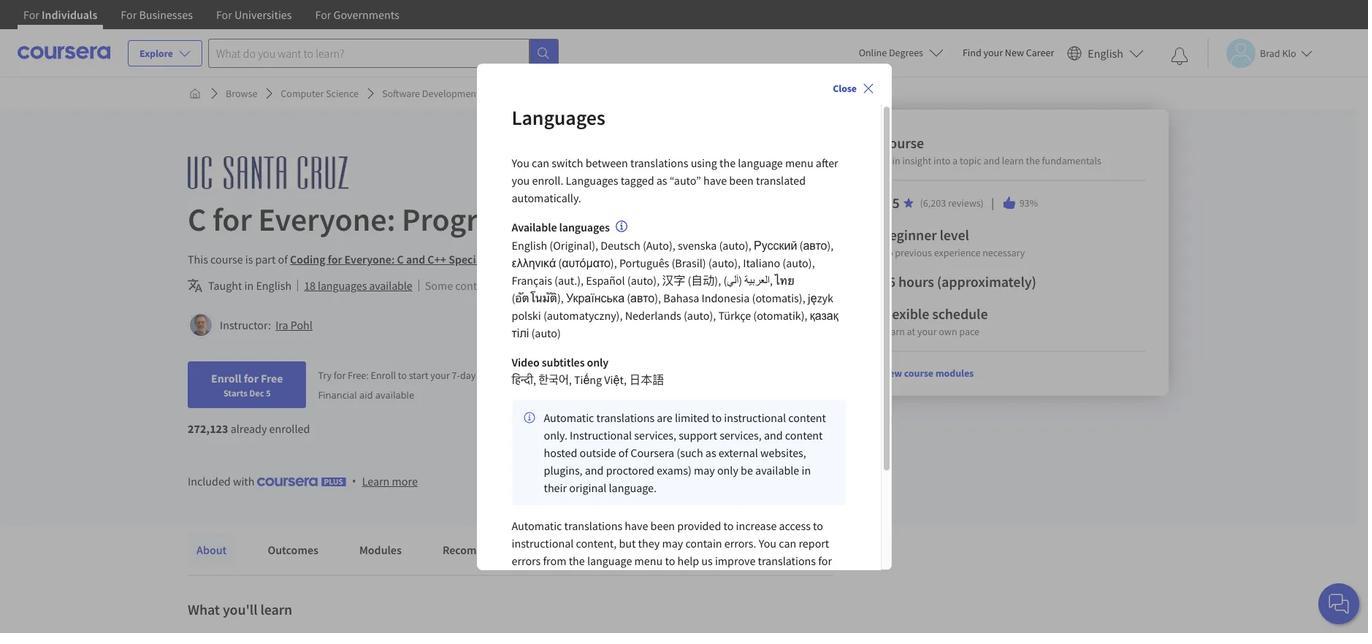 Task type: describe. For each thing, give the bounding box(es) containing it.
automatic translations are limited to instructional content only. instructional services, support services, and content hosted outside of coursera (such as external websites, plugins, and proctored exams) may only be available in their original language. element
[[512, 401, 846, 506]]

can inside automatic translations have been provided to increase access to instructional content, but they may contain errors. you can report errors from the language menu to help us improve translations for all coursera learners.
[[779, 536, 796, 551]]

translations inside automatic translations are limited to instructional content only. instructional services, support services, and content hosted outside of coursera (such as external websites, plugins, and proctored exams) may only be available in their original language.
[[597, 411, 655, 425]]

only inside video subtitles only हिन्दी, 한국어, tiếng việt, 日本語
[[587, 355, 609, 370]]

(6,203 reviews) |
[[920, 195, 996, 211]]

beginner
[[881, 226, 937, 244]]

العربية
[[745, 274, 770, 288]]

software
[[382, 87, 420, 100]]

free
[[261, 371, 283, 386]]

fundamentals
[[1042, 154, 1102, 167]]

(อัตโนมัติ),
[[512, 291, 564, 306]]

pace
[[960, 325, 980, 338]]

topic
[[960, 154, 982, 167]]

specialization
[[449, 252, 519, 267]]

translations inside you can switch between translations using the language menu after you enroll. languages tagged as "auto" have been translated automatically.
[[630, 155, 688, 170]]

day
[[460, 369, 476, 382]]

english for english (original), deutsch (auto), svenska (auto), русский (авто), ελληνικά (αυτόματο), português (brasil) (auto), italiano (auto), français (aut.), español (auto), 汉字 (自动), العربية (آلي), ไทย (อัตโนมัติ), українська (авто), bahasa indonesia (otomatis), język polski (automatyczny), nederlands (auto), türkçe (otomatik), қазақ тілі (auto)
[[512, 238, 547, 253]]

қазақ
[[810, 309, 838, 323]]

0 vertical spatial of
[[278, 252, 288, 267]]

1 vertical spatial everyone:
[[345, 252, 395, 267]]

report
[[799, 536, 829, 551]]

businesses
[[139, 7, 193, 22]]

for for governments
[[315, 7, 331, 22]]

for for businesses
[[121, 7, 137, 22]]

software development
[[382, 87, 480, 100]]

some
[[425, 278, 453, 293]]

view
[[881, 367, 903, 380]]

own
[[939, 325, 958, 338]]

coding for everyone: c and c++ specialization link
[[290, 252, 519, 267]]

(auto), up italiano
[[719, 238, 752, 253]]

to inside automatic translations are limited to instructional content only. instructional services, support services, and content hosted outside of coursera (such as external websites, plugins, and proctored exams) may only be available in their original language.
[[712, 411, 722, 425]]

for for universities
[[216, 7, 232, 22]]

try for free: enroll to start your 7-day full access free trial financial aid available
[[318, 369, 559, 402]]

only inside automatic translations are limited to instructional content only. instructional services, support services, and content hosted outside of coursera (such as external websites, plugins, and proctored exams) may only be available in their original language.
[[717, 463, 738, 478]]

outcomes
[[268, 543, 318, 557]]

banner navigation
[[12, 0, 411, 40]]

taught
[[208, 278, 242, 293]]

outside
[[580, 446, 616, 461]]

instructional inside automatic translations have been provided to increase access to instructional content, but they may contain errors. you can report errors from the language menu to help us improve translations for all coursera learners.
[[512, 536, 574, 551]]

tagged
[[621, 173, 654, 188]]

language inside you can switch between translations using the language menu after you enroll. languages tagged as "auto" have been translated automatically.
[[738, 155, 783, 170]]

coursera inside automatic translations have been provided to increase access to instructional content, but they may contain errors. you can report errors from the language menu to help us improve translations for all coursera learners.
[[526, 572, 570, 586]]

0 vertical spatial everyone:
[[258, 199, 396, 240]]

menu inside automatic translations have been provided to increase access to instructional content, but they may contain errors. you can report errors from the language menu to help us improve translations for all coursera learners.
[[635, 554, 663, 569]]

english button
[[1062, 29, 1150, 77]]

português
[[619, 256, 669, 271]]

be inside automatic translations are limited to instructional content only. instructional services, support services, and content hosted outside of coursera (such as external websites, plugins, and proctored exams) may only be available in their original language.
[[741, 463, 753, 478]]

aid
[[359, 389, 373, 402]]

what you'll learn
[[188, 600, 292, 619]]

try
[[318, 369, 332, 382]]

0 vertical spatial content
[[455, 278, 493, 293]]

included with
[[188, 474, 257, 489]]

insight
[[903, 154, 932, 167]]

learn inside course gain insight into a topic and learn the fundamentals
[[1002, 154, 1024, 167]]

course gain insight into a topic and learn the fundamentals
[[881, 134, 1102, 167]]

1 vertical spatial (авто),
[[627, 291, 661, 306]]

are
[[657, 411, 673, 425]]

modules link
[[351, 534, 410, 566]]

1 services, from the left
[[634, 428, 676, 443]]

browse link
[[220, 80, 263, 107]]

level
[[940, 226, 970, 244]]

testimonials link
[[569, 534, 650, 566]]

financial
[[318, 389, 357, 402]]

(auto), down português
[[627, 274, 660, 288]]

universities
[[235, 7, 292, 22]]

into
[[934, 154, 951, 167]]

this course is part of coding for everyone: c and c++ specialization
[[188, 252, 519, 267]]

a
[[953, 154, 958, 167]]

reviews
[[682, 543, 724, 557]]

menu inside you can switch between translations using the language menu after you enroll. languages tagged as "auto" have been translated automatically.
[[785, 155, 814, 170]]

hosted
[[544, 446, 577, 461]]

learn inside flexible schedule learn at your own pace
[[881, 325, 905, 338]]

ira
[[276, 318, 288, 332]]

close button
[[827, 75, 880, 101]]

(automatyczny),
[[543, 309, 623, 323]]

access inside try for free: enroll to start your 7-day full access free trial financial aid available
[[494, 369, 521, 382]]

deutsch
[[601, 238, 640, 253]]

find your new career link
[[955, 44, 1062, 62]]

more information on translated content image
[[616, 221, 627, 233]]

日本語
[[629, 373, 664, 387]]

the inside automatic translations have been provided to increase access to instructional content, but they may contain errors. you can report errors from the language menu to help us improve translations for all coursera learners.
[[569, 554, 585, 569]]

enrolled
[[269, 421, 310, 436]]

original
[[569, 481, 607, 496]]

already
[[231, 421, 267, 436]]

0 vertical spatial languages
[[512, 104, 605, 131]]

coursera inside automatic translations are limited to instructional content only. instructional services, support services, and content hosted outside of coursera (such as external websites, plugins, and proctored exams) may only be available in their original language.
[[631, 446, 674, 461]]

enroll for free starts dec 5
[[211, 371, 283, 399]]

c for everyone: programming fundamentals
[[188, 199, 794, 240]]

instructional inside automatic translations are limited to instructional content only. instructional services, support services, and content hosted outside of coursera (such as external websites, plugins, and proctored exams) may only be available in their original language.
[[724, 411, 786, 425]]

and down outside
[[585, 463, 604, 478]]

(auto), up the (自动),
[[708, 256, 741, 271]]

career
[[1026, 46, 1054, 59]]

(brasil)
[[672, 256, 706, 271]]

content,
[[576, 536, 617, 551]]

0 horizontal spatial learn
[[260, 600, 292, 619]]

find
[[963, 46, 982, 59]]

may inside automatic translations are limited to instructional content only. instructional services, support services, and content hosted outside of coursera (such as external websites, plugins, and proctored exams) may only be available in their original language.
[[694, 463, 715, 478]]

available inside button
[[369, 278, 412, 293]]

learn inside • learn more
[[362, 474, 390, 489]]

1 horizontal spatial c
[[397, 252, 404, 267]]

(auto), down bahasa
[[684, 309, 716, 323]]

home image
[[189, 88, 201, 99]]

for for free
[[244, 371, 259, 386]]

translations down report
[[758, 554, 816, 569]]

part
[[255, 252, 276, 267]]

of inside automatic translations are limited to instructional content only. instructional services, support services, and content hosted outside of coursera (such as external websites, plugins, and proctored exams) may only be available in their original language.
[[619, 446, 628, 461]]

as inside automatic translations are limited to instructional content only. instructional services, support services, and content hosted outside of coursera (such as external websites, plugins, and proctored exams) may only be available in their original language.
[[706, 446, 716, 461]]

new
[[1005, 46, 1024, 59]]

enroll inside enroll for free starts dec 5
[[211, 371, 241, 386]]

you'll
[[223, 600, 258, 619]]

"auto"
[[670, 173, 701, 188]]

ไทย
[[775, 274, 795, 288]]

15
[[881, 272, 896, 291]]

language.
[[609, 481, 657, 496]]

contain
[[685, 536, 722, 551]]

for businesses
[[121, 7, 193, 22]]

tiếng
[[574, 373, 602, 387]]

course for view
[[905, 367, 934, 380]]

2 horizontal spatial your
[[984, 46, 1003, 59]]

0 vertical spatial be
[[538, 278, 550, 293]]

learners.
[[572, 572, 615, 586]]

|
[[990, 195, 996, 211]]

learn more link
[[362, 473, 418, 490]]

automatic for automatic translations are limited to instructional content only. instructional services, support services, and content hosted outside of coursera (such as external websites, plugins, and proctored exams) may only be available in their original language.
[[544, 411, 594, 425]]

start
[[409, 369, 428, 382]]

switch
[[552, 155, 583, 170]]

video subtitles only हिन्दी, 한국어, tiếng việt, 日本語
[[512, 355, 664, 387]]

(otomatis),
[[752, 291, 805, 306]]

you inside you can switch between translations using the language menu after you enroll. languages tagged as "auto" have been translated automatically.
[[512, 155, 529, 170]]

have inside you can switch between translations using the language menu after you enroll. languages tagged as "auto" have been translated automatically.
[[703, 173, 727, 188]]

for for everyone:
[[213, 199, 252, 240]]

in inside automatic translations are limited to instructional content only. instructional services, support services, and content hosted outside of coursera (such as external websites, plugins, and proctored exams) may only be available in their original language.
[[802, 463, 811, 478]]



Task type: vqa. For each thing, say whether or not it's contained in the screenshot.
coursera!
no



Task type: locate. For each thing, give the bounding box(es) containing it.
enroll up the starts
[[211, 371, 241, 386]]

available down websites,
[[755, 463, 799, 478]]

in right taught
[[244, 278, 254, 293]]

(such
[[677, 446, 703, 461]]

1 horizontal spatial instructional
[[724, 411, 786, 425]]

for down report
[[818, 554, 832, 569]]

of up proctored
[[619, 446, 628, 461]]

trial
[[542, 369, 559, 382]]

with
[[233, 474, 255, 489]]

0 vertical spatial your
[[984, 46, 1003, 59]]

1 vertical spatial been
[[651, 519, 675, 534]]

enroll right free:
[[371, 369, 396, 382]]

1 horizontal spatial services,
[[720, 428, 762, 443]]

translated up русский
[[756, 173, 806, 188]]

1 horizontal spatial languages
[[559, 220, 610, 234]]

0 horizontal spatial services,
[[634, 428, 676, 443]]

1 horizontal spatial enroll
[[371, 369, 396, 382]]

to inside try for free: enroll to start your 7-day full access free trial financial aid available
[[398, 369, 407, 382]]

(6,203
[[920, 197, 946, 210]]

you up you
[[512, 155, 529, 170]]

1 vertical spatial you
[[759, 536, 777, 551]]

1 horizontal spatial of
[[619, 446, 628, 461]]

1 vertical spatial learn
[[362, 474, 390, 489]]

access inside automatic translations have been provided to increase access to instructional content, but they may contain errors. you can report errors from the language menu to help us improve translations for all coursera learners.
[[779, 519, 811, 534]]

you inside automatic translations have been provided to increase access to instructional content, but they may contain errors. you can report errors from the language menu to help us improve translations for all coursera learners.
[[759, 536, 777, 551]]

0 horizontal spatial instructional
[[512, 536, 574, 551]]

italiano
[[743, 256, 780, 271]]

translations up instructional
[[597, 411, 655, 425]]

0 vertical spatial you
[[512, 155, 529, 170]]

as inside you can switch between translations using the language menu after you enroll. languages tagged as "auto" have been translated automatically.
[[657, 173, 667, 188]]

0 horizontal spatial of
[[278, 252, 288, 267]]

view course modules link
[[881, 367, 974, 380]]

and left c++
[[406, 252, 425, 267]]

polski
[[512, 309, 541, 323]]

languages inside button
[[318, 278, 367, 293]]

1 for from the left
[[23, 7, 39, 22]]

1 horizontal spatial only
[[717, 463, 738, 478]]

have up but
[[625, 519, 648, 534]]

science
[[326, 87, 359, 100]]

some content may not be translated
[[425, 278, 602, 293]]

None search field
[[208, 38, 559, 68]]

have
[[703, 173, 727, 188], [625, 519, 648, 534]]

languages up switch
[[512, 104, 605, 131]]

of
[[278, 252, 288, 267], [619, 446, 628, 461]]

272,123
[[188, 421, 228, 436]]

services, up external
[[720, 428, 762, 443]]

15 hours (approximately)
[[881, 272, 1037, 291]]

languages dialog
[[477, 63, 892, 588]]

1 horizontal spatial language
[[738, 155, 783, 170]]

1 horizontal spatial learn
[[881, 325, 905, 338]]

2 vertical spatial english
[[256, 278, 292, 293]]

course for this
[[210, 252, 243, 267]]

(aut.),
[[555, 274, 584, 288]]

0 vertical spatial may
[[495, 278, 516, 293]]

0 vertical spatial english
[[1088, 46, 1124, 60]]

(auto), up ไทย
[[783, 256, 815, 271]]

been right "auto"
[[729, 173, 754, 188]]

starts
[[223, 387, 247, 399]]

0 vertical spatial access
[[494, 369, 521, 382]]

in down websites,
[[802, 463, 811, 478]]

course left is
[[210, 252, 243, 267]]

learn left at
[[881, 325, 905, 338]]

0 vertical spatial as
[[657, 173, 667, 188]]

1 horizontal spatial (авто),
[[800, 238, 834, 253]]

schedule
[[933, 305, 988, 323]]

only up tiếng
[[587, 355, 609, 370]]

available
[[369, 278, 412, 293], [375, 389, 414, 402], [755, 463, 799, 478]]

may inside automatic translations have been provided to increase access to instructional content, but they may contain errors. you can report errors from the language menu to help us improve translations for all coursera learners.
[[662, 536, 683, 551]]

for
[[213, 199, 252, 240], [328, 252, 342, 267], [334, 369, 346, 382], [244, 371, 259, 386], [818, 554, 832, 569]]

2 horizontal spatial the
[[1026, 154, 1040, 167]]

(авто), up nederlands
[[627, 291, 661, 306]]

4.5
[[881, 194, 900, 212]]

for left individuals
[[23, 7, 39, 22]]

1 vertical spatial only
[[717, 463, 738, 478]]

1 vertical spatial can
[[779, 536, 796, 551]]

0 vertical spatial in
[[244, 278, 254, 293]]

ira pohl image
[[190, 314, 212, 336]]

only.
[[544, 428, 568, 443]]

coursera plus image
[[257, 478, 346, 487]]

automatic up errors
[[512, 519, 562, 534]]

0 vertical spatial learn
[[1002, 154, 1024, 167]]

(otomatik),
[[753, 309, 808, 323]]

translated inside you can switch between translations using the language menu after you enroll. languages tagged as "auto" have been translated automatically.
[[756, 173, 806, 188]]

available down the coding for everyone: c and c++ specialization link
[[369, 278, 412, 293]]

0 horizontal spatial you
[[512, 155, 529, 170]]

translations up the tagged
[[630, 155, 688, 170]]

1 vertical spatial automatic
[[512, 519, 562, 534]]

been inside automatic translations have been provided to increase access to instructional content, but they may contain errors. you can report errors from the language menu to help us improve translations for all coursera learners.
[[651, 519, 675, 534]]

for right try
[[334, 369, 346, 382]]

and inside course gain insight into a topic and learn the fundamentals
[[984, 154, 1000, 167]]

course
[[210, 252, 243, 267], [905, 367, 934, 380]]

0 vertical spatial only
[[587, 355, 609, 370]]

0 horizontal spatial only
[[587, 355, 609, 370]]

instructional up from at left bottom
[[512, 536, 574, 551]]

français
[[512, 274, 552, 288]]

the right using at the top right of the page
[[720, 155, 736, 170]]

access
[[494, 369, 521, 382], [779, 519, 811, 534]]

improve
[[715, 554, 756, 569]]

1 vertical spatial may
[[694, 463, 715, 478]]

necessary
[[983, 246, 1026, 259]]

can up enroll.
[[532, 155, 549, 170]]

c left c++
[[397, 252, 404, 267]]

0 horizontal spatial languages
[[318, 278, 367, 293]]

learn right '•'
[[362, 474, 390, 489]]

0 horizontal spatial the
[[569, 554, 585, 569]]

1 vertical spatial translated
[[552, 278, 602, 293]]

for
[[23, 7, 39, 22], [121, 7, 137, 22], [216, 7, 232, 22], [315, 7, 331, 22]]

your right at
[[918, 325, 937, 338]]

coursera up exams) at bottom
[[631, 446, 674, 461]]

testimonials
[[578, 543, 641, 557]]

development
[[422, 87, 480, 100]]

learn right you'll
[[260, 600, 292, 619]]

everyone: up coding
[[258, 199, 396, 240]]

english right career
[[1088, 46, 1124, 60]]

this
[[188, 252, 208, 267]]

1 vertical spatial of
[[619, 446, 628, 461]]

2 horizontal spatial may
[[694, 463, 715, 478]]

the inside you can switch between translations using the language menu after you enroll. languages tagged as "auto" have been translated automatically.
[[720, 155, 736, 170]]

1 horizontal spatial may
[[662, 536, 683, 551]]

1 horizontal spatial been
[[729, 173, 754, 188]]

can inside you can switch between translations using the language menu after you enroll. languages tagged as "auto" have been translated automatically.
[[532, 155, 549, 170]]

1 horizontal spatial can
[[779, 536, 796, 551]]

0 horizontal spatial c
[[188, 199, 206, 240]]

język
[[808, 291, 833, 306]]

한국어,
[[539, 373, 572, 387]]

2 vertical spatial your
[[430, 369, 450, 382]]

have down using at the top right of the page
[[703, 173, 727, 188]]

taught in english
[[208, 278, 292, 293]]

for inside automatic translations have been provided to increase access to instructional content, but they may contain errors. you can report errors from the language menu to help us improve translations for all coursera learners.
[[818, 554, 832, 569]]

automatic up only.
[[544, 411, 594, 425]]

you down the 'increase'
[[759, 536, 777, 551]]

menu down they
[[635, 554, 663, 569]]

тілі
[[512, 326, 529, 341]]

to up errors.
[[724, 519, 734, 534]]

gain
[[881, 154, 901, 167]]

0 horizontal spatial enroll
[[211, 371, 241, 386]]

automatic inside automatic translations have been provided to increase access to instructional content, but they may contain errors. you can report errors from the language menu to help us improve translations for all coursera learners.
[[512, 519, 562, 534]]

access up report
[[779, 519, 811, 534]]

2 services, from the left
[[720, 428, 762, 443]]

0 vertical spatial languages
[[559, 220, 610, 234]]

0 vertical spatial course
[[210, 252, 243, 267]]

chat with us image
[[1327, 592, 1351, 616]]

as right (such
[[706, 446, 716, 461]]

what
[[188, 600, 220, 619]]

0 horizontal spatial been
[[651, 519, 675, 534]]

for up is
[[213, 199, 252, 240]]

the right from at left bottom
[[569, 554, 585, 569]]

for left universities
[[216, 7, 232, 22]]

english up ελληνικά
[[512, 238, 547, 253]]

english
[[1088, 46, 1124, 60], [512, 238, 547, 253], [256, 278, 292, 293]]

1 horizontal spatial course
[[905, 367, 934, 380]]

available inside try for free: enroll to start your 7-day full access free trial financial aid available
[[375, 389, 414, 402]]

your
[[984, 46, 1003, 59], [918, 325, 937, 338], [430, 369, 450, 382]]

available right aid
[[375, 389, 414, 402]]

汉字
[[662, 274, 685, 288]]

be right 'not'
[[538, 278, 550, 293]]

1 vertical spatial instructional
[[512, 536, 574, 551]]

0 horizontal spatial access
[[494, 369, 521, 382]]

1 horizontal spatial in
[[802, 463, 811, 478]]

0 horizontal spatial be
[[538, 278, 550, 293]]

for up dec
[[244, 371, 259, 386]]

0 vertical spatial c
[[188, 199, 206, 240]]

instructor:
[[220, 318, 271, 332]]

translations up content,
[[564, 519, 622, 534]]

1 horizontal spatial learn
[[1002, 154, 1024, 167]]

been up they
[[651, 519, 675, 534]]

of right part
[[278, 252, 288, 267]]

(авто), right русский
[[800, 238, 834, 253]]

learn right topic
[[1002, 154, 1024, 167]]

dec
[[249, 387, 264, 399]]

course right view
[[905, 367, 934, 380]]

0 vertical spatial available
[[369, 278, 412, 293]]

language right using at the top right of the page
[[738, 155, 783, 170]]

have inside automatic translations have been provided to increase access to instructional content, but they may contain errors. you can report errors from the language menu to help us improve translations for all coursera learners.
[[625, 519, 648, 534]]

software development link
[[376, 80, 486, 107]]

may down (such
[[694, 463, 715, 478]]

after
[[816, 155, 838, 170]]

your inside try for free: enroll to start your 7-day full access free trial financial aid available
[[430, 369, 450, 382]]

may left 'not'
[[495, 278, 516, 293]]

1 horizontal spatial english
[[512, 238, 547, 253]]

1 horizontal spatial access
[[779, 519, 811, 534]]

0 horizontal spatial english
[[256, 278, 292, 293]]

recommendations link
[[434, 534, 546, 566]]

only down external
[[717, 463, 738, 478]]

0 vertical spatial language
[[738, 155, 783, 170]]

can left report
[[779, 536, 796, 551]]

1 vertical spatial content
[[788, 411, 826, 425]]

coursera down from at left bottom
[[526, 572, 570, 586]]

english inside english (original), deutsch (auto), svenska (auto), русский (авто), ελληνικά (αυτόματο), português (brasil) (auto), italiano (auto), français (aut.), español (auto), 汉字 (自动), العربية (آلي), ไทย (อัตโนมัติ), українська (авто), bahasa indonesia (otomatis), język polski (automatyczny), nederlands (auto), türkçe (otomatik), қазақ тілі (auto)
[[512, 238, 547, 253]]

c
[[188, 199, 206, 240], [397, 252, 404, 267]]

languages inside you can switch between translations using the language menu after you enroll. languages tagged as "auto" have been translated automatically.
[[566, 173, 618, 188]]

0 vertical spatial (авто),
[[800, 238, 834, 253]]

the
[[1026, 154, 1040, 167], [720, 155, 736, 170], [569, 554, 585, 569]]

individuals
[[42, 7, 97, 22]]

support
[[679, 428, 717, 443]]

their
[[544, 481, 567, 496]]

русский
[[754, 238, 797, 253]]

0 vertical spatial have
[[703, 173, 727, 188]]

languages inside dialog
[[559, 220, 610, 234]]

more
[[392, 474, 418, 489]]

0 horizontal spatial menu
[[635, 554, 663, 569]]

languages for 18
[[318, 278, 367, 293]]

to right "limited"
[[712, 411, 722, 425]]

enroll.
[[532, 173, 564, 188]]

2 vertical spatial content
[[785, 428, 823, 443]]

18 languages available button
[[304, 277, 412, 294]]

automatically.
[[512, 190, 581, 205]]

for left governments
[[315, 7, 331, 22]]

for inside try for free: enroll to start your 7-day full access free trial financial aid available
[[334, 369, 346, 382]]

for left businesses on the top of page
[[121, 7, 137, 22]]

1 horizontal spatial have
[[703, 173, 727, 188]]

2 vertical spatial may
[[662, 536, 683, 551]]

(آلي),
[[723, 274, 773, 288]]

0 horizontal spatial course
[[210, 252, 243, 267]]

university of california, santa cruz image
[[188, 156, 348, 189]]

1 vertical spatial as
[[706, 446, 716, 461]]

automatic for automatic translations have been provided to increase access to instructional content, but they may contain errors. you can report errors from the language menu to help us improve translations for all coursera learners.
[[512, 519, 562, 534]]

language down content,
[[587, 554, 632, 569]]

may up 'help'
[[662, 536, 683, 551]]

languages down between
[[566, 173, 618, 188]]

0 horizontal spatial coursera
[[526, 572, 570, 586]]

1 horizontal spatial translated
[[756, 173, 806, 188]]

using
[[691, 155, 717, 170]]

learn
[[1002, 154, 1024, 167], [260, 600, 292, 619]]

•
[[352, 473, 356, 489]]

and up websites,
[[764, 428, 783, 443]]

to
[[398, 369, 407, 382], [712, 411, 722, 425], [724, 519, 734, 534], [813, 519, 823, 534], [665, 554, 675, 569]]

as left "auto"
[[657, 173, 667, 188]]

0 horizontal spatial in
[[244, 278, 254, 293]]

websites,
[[761, 446, 806, 461]]

1 horizontal spatial be
[[741, 463, 753, 478]]

1 horizontal spatial your
[[918, 325, 937, 338]]

english down part
[[256, 278, 292, 293]]

0 horizontal spatial (авто),
[[627, 291, 661, 306]]

automatic translations are limited to instructional content only. instructional services, support services, and content hosted outside of coursera (such as external websites, plugins, and proctored exams) may only be available in their original language.
[[544, 411, 826, 496]]

languages up (original),
[[559, 220, 610, 234]]

0 horizontal spatial can
[[532, 155, 549, 170]]

everyone: up 18 languages available on the left top of the page
[[345, 252, 395, 267]]

4 for from the left
[[315, 7, 331, 22]]

in
[[244, 278, 254, 293], [802, 463, 811, 478]]

1 vertical spatial your
[[918, 325, 937, 338]]

1 vertical spatial in
[[802, 463, 811, 478]]

1 horizontal spatial coursera
[[631, 446, 674, 461]]

automatic translations have been provided to increase access to instructional content, but they may contain errors. you can report errors from the language menu to help us improve translations for all coursera learners.
[[512, 519, 832, 586]]

been
[[729, 173, 754, 188], [651, 519, 675, 534]]

outcomes link
[[259, 534, 327, 566]]

errors
[[512, 554, 541, 569]]

1 vertical spatial coursera
[[526, 572, 570, 586]]

for right coding
[[328, 252, 342, 267]]

available inside automatic translations are limited to instructional content only. instructional services, support services, and content hosted outside of coursera (such as external websites, plugins, and proctored exams) may only be available in their original language.
[[755, 463, 799, 478]]

1 horizontal spatial as
[[706, 446, 716, 461]]

can
[[532, 155, 549, 170], [779, 536, 796, 551]]

1 vertical spatial course
[[905, 367, 934, 380]]

for for free:
[[334, 369, 346, 382]]

0 vertical spatial menu
[[785, 155, 814, 170]]

c up this
[[188, 199, 206, 240]]

for for individuals
[[23, 7, 39, 22]]

the inside course gain insight into a topic and learn the fundamentals
[[1026, 154, 1040, 167]]

you can switch between translations using the language menu after you enroll. languages tagged as "auto" have been translated automatically.
[[512, 155, 838, 205]]

0 vertical spatial learn
[[881, 325, 905, 338]]

instructional up external
[[724, 411, 786, 425]]

0 vertical spatial automatic
[[544, 411, 594, 425]]

1 vertical spatial available
[[375, 389, 414, 402]]

access right the full
[[494, 369, 521, 382]]

your inside flexible schedule learn at your own pace
[[918, 325, 937, 338]]

enroll inside try for free: enroll to start your 7-day full access free trial financial aid available
[[371, 369, 396, 382]]

to left start
[[398, 369, 407, 382]]

to left 'help'
[[665, 554, 675, 569]]

3 for from the left
[[216, 7, 232, 22]]

at
[[907, 325, 916, 338]]

services, down are
[[634, 428, 676, 443]]

0 horizontal spatial learn
[[362, 474, 390, 489]]

українська
[[566, 291, 625, 306]]

computer
[[281, 87, 324, 100]]

language inside automatic translations have been provided to increase access to instructional content, but they may contain errors. you can report errors from the language menu to help us improve translations for all coursera learners.
[[587, 554, 632, 569]]

previous
[[895, 246, 932, 259]]

hours
[[899, 272, 935, 291]]

and right topic
[[984, 154, 1000, 167]]

be down external
[[741, 463, 753, 478]]

1 vertical spatial languages
[[566, 173, 618, 188]]

translated down (αυτόματο),
[[552, 278, 602, 293]]

0 horizontal spatial language
[[587, 554, 632, 569]]

2 horizontal spatial english
[[1088, 46, 1124, 60]]

you
[[512, 155, 529, 170], [759, 536, 777, 551]]

languages for available
[[559, 220, 610, 234]]

for inside enroll for free starts dec 5
[[244, 371, 259, 386]]

learn
[[881, 325, 905, 338], [362, 474, 390, 489]]

coursera image
[[18, 41, 110, 64]]

to up report
[[813, 519, 823, 534]]

languages
[[559, 220, 610, 234], [318, 278, 367, 293]]

languages down this course is part of coding for everyone: c and c++ specialization
[[318, 278, 367, 293]]

automatic inside automatic translations are limited to instructional content only. instructional services, support services, and content hosted outside of coursera (such as external websites, plugins, and proctored exams) may only be available in their original language.
[[544, 411, 594, 425]]

2 for from the left
[[121, 7, 137, 22]]

your left 7-
[[430, 369, 450, 382]]

menu left after
[[785, 155, 814, 170]]

1 vertical spatial language
[[587, 554, 632, 569]]

0 vertical spatial can
[[532, 155, 549, 170]]

been inside you can switch between translations using the language menu after you enroll. languages tagged as "auto" have been translated automatically.
[[729, 173, 754, 188]]

your right find
[[984, 46, 1003, 59]]

nederlands
[[625, 309, 681, 323]]

show notifications image
[[1171, 47, 1189, 65]]

the left fundamentals
[[1026, 154, 1040, 167]]

0 vertical spatial coursera
[[631, 446, 674, 461]]

english for english
[[1088, 46, 1124, 60]]

0 horizontal spatial may
[[495, 278, 516, 293]]

(approximately)
[[937, 272, 1037, 291]]

english inside button
[[1088, 46, 1124, 60]]

no
[[881, 246, 893, 259]]

1 vertical spatial be
[[741, 463, 753, 478]]



